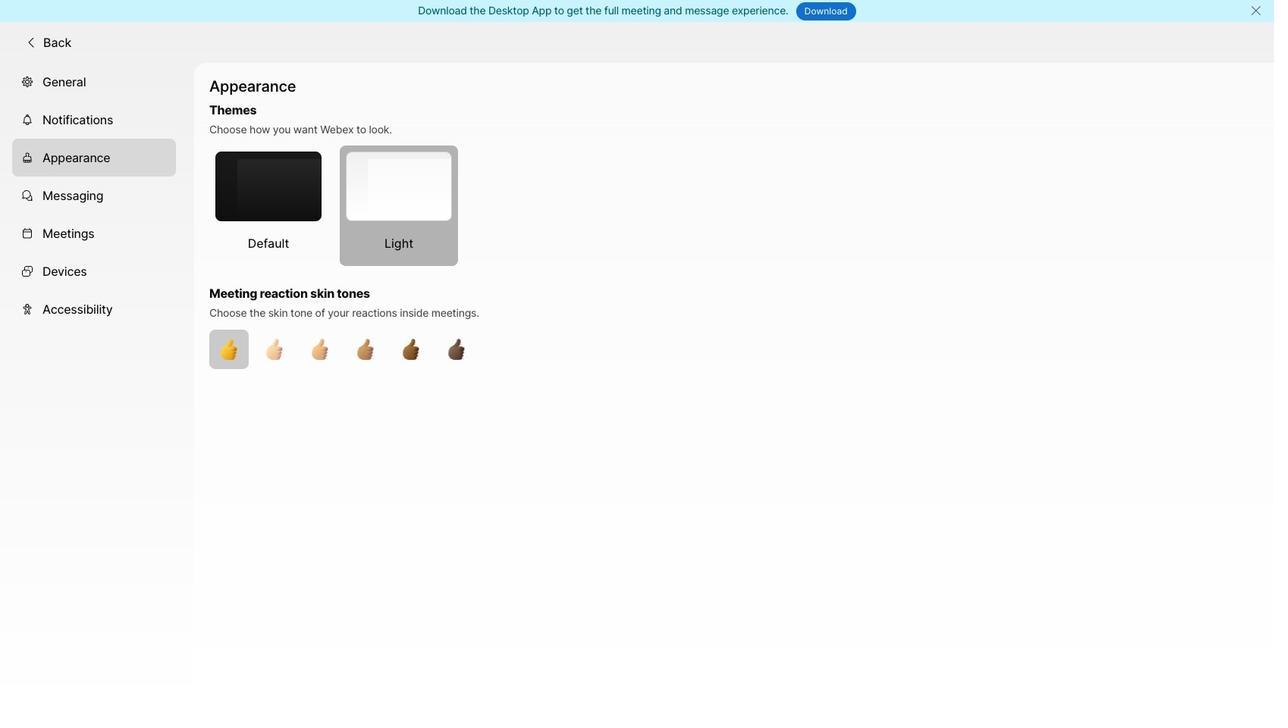 Task type: locate. For each thing, give the bounding box(es) containing it.
messaging tab
[[12, 176, 176, 214]]

accessibility tab
[[12, 290, 176, 328]]

meetings tab
[[12, 214, 176, 252]]

devices tab
[[12, 252, 176, 290]]

settings navigation
[[0, 63, 194, 705]]



Task type: describe. For each thing, give the bounding box(es) containing it.
appearance tab
[[12, 139, 176, 176]]

cancel_16 image
[[1251, 5, 1263, 17]]

skin tone picker toolbar
[[209, 330, 1040, 369]]

general tab
[[12, 63, 176, 101]]

notifications tab
[[12, 101, 176, 139]]



Task type: vqa. For each thing, say whether or not it's contained in the screenshot.
'tab list'
no



